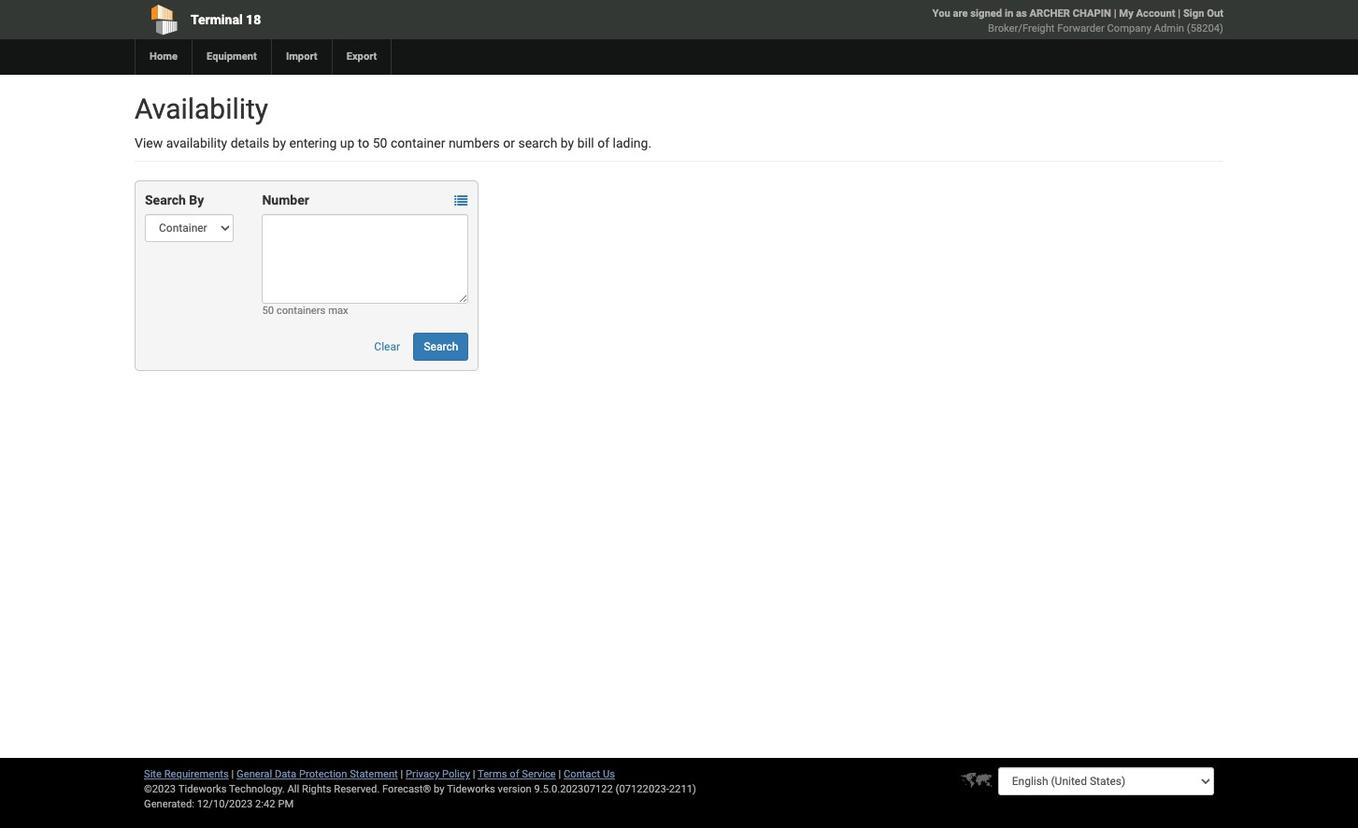 Task type: locate. For each thing, give the bounding box(es) containing it.
of up version
[[510, 769, 519, 781]]

admin
[[1154, 22, 1185, 35]]

of right bill
[[598, 136, 610, 151]]

0 horizontal spatial 50
[[262, 305, 274, 317]]

privacy policy link
[[406, 769, 470, 781]]

1 horizontal spatial 50
[[373, 136, 388, 151]]

Number text field
[[262, 214, 469, 304]]

contact us link
[[564, 769, 615, 781]]

general
[[237, 769, 272, 781]]

data
[[275, 769, 297, 781]]

max
[[328, 305, 348, 317]]

search for search by
[[145, 193, 186, 208]]

contact
[[564, 769, 600, 781]]

clear button
[[364, 333, 410, 361]]

as
[[1016, 7, 1027, 20]]

reserved.
[[334, 784, 380, 796]]

1 horizontal spatial by
[[434, 784, 445, 796]]

0 vertical spatial search
[[145, 193, 186, 208]]

50 left containers
[[262, 305, 274, 317]]

pm
[[278, 799, 294, 811]]

1 vertical spatial search
[[424, 340, 458, 353]]

0 horizontal spatial search
[[145, 193, 186, 208]]

company
[[1108, 22, 1152, 35]]

generated:
[[144, 799, 194, 811]]

search by
[[145, 193, 204, 208]]

entering
[[289, 136, 337, 151]]

rights
[[302, 784, 331, 796]]

by left bill
[[561, 136, 574, 151]]

numbers
[[449, 136, 500, 151]]

statement
[[350, 769, 398, 781]]

of
[[598, 136, 610, 151], [510, 769, 519, 781]]

all
[[287, 784, 299, 796]]

0 vertical spatial of
[[598, 136, 610, 151]]

50 right to
[[373, 136, 388, 151]]

©2023 tideworks
[[144, 784, 227, 796]]

forecast®
[[382, 784, 431, 796]]

50 containers max
[[262, 305, 348, 317]]

12/10/2023
[[197, 799, 253, 811]]

0 horizontal spatial by
[[273, 136, 286, 151]]

terms of service link
[[478, 769, 556, 781]]

by down privacy policy link
[[434, 784, 445, 796]]

lading.
[[613, 136, 652, 151]]

home
[[150, 50, 178, 63]]

0 horizontal spatial of
[[510, 769, 519, 781]]

signed
[[971, 7, 1002, 20]]

general data protection statement link
[[237, 769, 398, 781]]

search button
[[414, 333, 469, 361]]

technology.
[[229, 784, 285, 796]]

container
[[391, 136, 445, 151]]

broker/freight
[[988, 22, 1055, 35]]

by
[[273, 136, 286, 151], [561, 136, 574, 151], [434, 784, 445, 796]]

search
[[145, 193, 186, 208], [424, 340, 458, 353]]

service
[[522, 769, 556, 781]]

site
[[144, 769, 162, 781]]

sign out link
[[1184, 7, 1224, 20]]

| left sign
[[1178, 7, 1181, 20]]

search right clear
[[424, 340, 458, 353]]

are
[[953, 7, 968, 20]]

by right details
[[273, 136, 286, 151]]

2211)
[[669, 784, 697, 796]]

view availability details by entering up to 50 container numbers or search by bill of lading.
[[135, 136, 652, 151]]

search
[[518, 136, 558, 151]]

by inside site requirements | general data protection statement | privacy policy | terms of service | contact us ©2023 tideworks technology. all rights reserved. forecast® by tideworks version 9.5.0.202307122 (07122023-2211) generated: 12/10/2023 2:42 pm
[[434, 784, 445, 796]]

1 vertical spatial 50
[[262, 305, 274, 317]]

1 horizontal spatial search
[[424, 340, 458, 353]]

search left by
[[145, 193, 186, 208]]

|
[[1114, 7, 1117, 20], [1178, 7, 1181, 20], [231, 769, 234, 781], [401, 769, 403, 781], [473, 769, 475, 781], [559, 769, 561, 781]]

50
[[373, 136, 388, 151], [262, 305, 274, 317]]

in
[[1005, 7, 1014, 20]]

details
[[231, 136, 269, 151]]

you are signed in as archer chapin | my account | sign out broker/freight forwarder company admin (58204)
[[933, 7, 1224, 35]]

availability
[[135, 93, 268, 125]]

number
[[262, 193, 309, 208]]

| up tideworks
[[473, 769, 475, 781]]

version
[[498, 784, 532, 796]]

us
[[603, 769, 615, 781]]

(07122023-
[[616, 784, 669, 796]]

bill
[[578, 136, 594, 151]]

terms
[[478, 769, 507, 781]]

1 vertical spatial of
[[510, 769, 519, 781]]

1 horizontal spatial of
[[598, 136, 610, 151]]

you
[[933, 7, 951, 20]]

forwarder
[[1058, 22, 1105, 35]]

search inside button
[[424, 340, 458, 353]]



Task type: vqa. For each thing, say whether or not it's contained in the screenshot.
"or"
yes



Task type: describe. For each thing, give the bounding box(es) containing it.
of inside site requirements | general data protection statement | privacy policy | terms of service | contact us ©2023 tideworks technology. all rights reserved. forecast® by tideworks version 9.5.0.202307122 (07122023-2211) generated: 12/10/2023 2:42 pm
[[510, 769, 519, 781]]

protection
[[299, 769, 347, 781]]

privacy
[[406, 769, 440, 781]]

terminal
[[191, 12, 243, 27]]

tideworks
[[447, 784, 495, 796]]

my
[[1120, 7, 1134, 20]]

home link
[[135, 39, 192, 75]]

import link
[[271, 39, 332, 75]]

search for search
[[424, 340, 458, 353]]

chapin
[[1073, 7, 1112, 20]]

out
[[1207, 7, 1224, 20]]

2 horizontal spatial by
[[561, 136, 574, 151]]

equipment link
[[192, 39, 271, 75]]

terminal 18 link
[[135, 0, 572, 39]]

policy
[[442, 769, 470, 781]]

| left my
[[1114, 7, 1117, 20]]

clear
[[374, 340, 400, 353]]

0 vertical spatial 50
[[373, 136, 388, 151]]

sign
[[1184, 7, 1205, 20]]

9.5.0.202307122
[[534, 784, 613, 796]]

my account link
[[1120, 7, 1176, 20]]

import
[[286, 50, 318, 63]]

equipment
[[207, 50, 257, 63]]

site requirements link
[[144, 769, 229, 781]]

site requirements | general data protection statement | privacy policy | terms of service | contact us ©2023 tideworks technology. all rights reserved. forecast® by tideworks version 9.5.0.202307122 (07122023-2211) generated: 12/10/2023 2:42 pm
[[144, 769, 697, 811]]

view
[[135, 136, 163, 151]]

| up forecast® on the left bottom
[[401, 769, 403, 781]]

availability
[[166, 136, 227, 151]]

terminal 18
[[191, 12, 261, 27]]

or
[[503, 136, 515, 151]]

| left general
[[231, 769, 234, 781]]

| up 9.5.0.202307122 on the bottom left of the page
[[559, 769, 561, 781]]

(58204)
[[1187, 22, 1224, 35]]

by
[[189, 193, 204, 208]]

18
[[246, 12, 261, 27]]

requirements
[[164, 769, 229, 781]]

containers
[[277, 305, 326, 317]]

export
[[347, 50, 377, 63]]

archer
[[1030, 7, 1071, 20]]

show list image
[[455, 195, 468, 208]]

up
[[340, 136, 355, 151]]

2:42
[[255, 799, 276, 811]]

export link
[[332, 39, 391, 75]]

to
[[358, 136, 370, 151]]

account
[[1137, 7, 1176, 20]]



